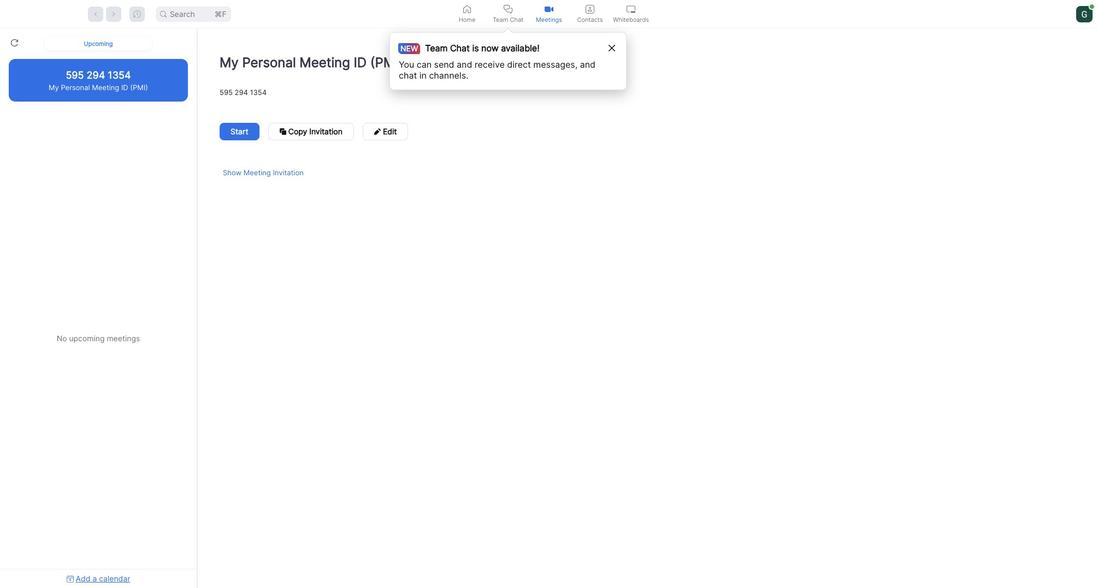 Task type: locate. For each thing, give the bounding box(es) containing it.
1354 down upcoming tab list
[[108, 69, 131, 81]]

meetings
[[536, 16, 562, 23]]

1 vertical spatial id
[[121, 83, 128, 92]]

and down team chat is now available! element
[[457, 59, 472, 70]]

1 vertical spatial 294
[[235, 88, 248, 97]]

1 horizontal spatial and
[[580, 59, 595, 70]]

magnifier image
[[160, 11, 166, 17], [160, 11, 166, 17]]

close image
[[608, 45, 615, 51]]

contacts button
[[570, 0, 611, 28]]

0 horizontal spatial 294
[[87, 69, 105, 81]]

1 horizontal spatial invitation
[[309, 127, 342, 136]]

team down team chat image
[[493, 16, 508, 23]]

1 horizontal spatial personal
[[242, 55, 296, 70]]

0 horizontal spatial meeting
[[92, 83, 119, 92]]

tab list
[[447, 0, 651, 28]]

team inside button
[[493, 16, 508, 23]]

video on image
[[545, 5, 553, 13]]

copy invitation
[[288, 127, 342, 136]]

595 294 1354 my personal meeting id (pmi)
[[49, 69, 148, 92]]

595 for 595 294 1354 my personal meeting id (pmi)
[[66, 69, 84, 81]]

meetings button
[[529, 0, 570, 28]]

personal down upcoming tab list
[[61, 83, 90, 92]]

chat down team chat image
[[510, 16, 523, 23]]

0 horizontal spatial 1354
[[108, 69, 131, 81]]

home
[[459, 16, 475, 23]]

0 horizontal spatial my
[[49, 83, 59, 92]]

add a calendar
[[76, 574, 130, 583]]

0 horizontal spatial and
[[457, 59, 472, 70]]

personal
[[242, 55, 296, 70], [61, 83, 90, 92]]

1 vertical spatial (pmi)
[[130, 83, 148, 92]]

2 and from the left
[[580, 59, 595, 70]]

meetings tab panel
[[0, 28, 1098, 588]]

tooltip
[[390, 28, 627, 90]]

0 vertical spatial id
[[354, 55, 367, 70]]

2 horizontal spatial meeting
[[300, 55, 350, 70]]

now
[[481, 43, 499, 54]]

1354 for 595 294 1354
[[250, 88, 267, 97]]

chat inside button
[[510, 16, 523, 23]]

1 horizontal spatial 1354
[[250, 88, 267, 97]]

chat left is
[[450, 43, 470, 54]]

add
[[76, 574, 90, 583]]

0 vertical spatial invitation
[[309, 127, 342, 136]]

1 vertical spatial my
[[49, 83, 59, 92]]

0 horizontal spatial id
[[121, 83, 128, 92]]

team chat image
[[504, 5, 512, 13]]

copy
[[288, 127, 307, 136]]

my
[[220, 55, 239, 70], [49, 83, 59, 92]]

(pmi) inside 595 294 1354 my personal meeting id (pmi)
[[130, 83, 148, 92]]

1 horizontal spatial 595
[[220, 88, 233, 97]]

and right messages,
[[580, 59, 595, 70]]

294
[[87, 69, 105, 81], [235, 88, 248, 97]]

595 down upcoming tab list
[[66, 69, 84, 81]]

add a calendar link
[[66, 574, 130, 583]]

1 horizontal spatial 294
[[235, 88, 248, 97]]

595
[[66, 69, 84, 81], [220, 88, 233, 97]]

0 vertical spatial 294
[[87, 69, 105, 81]]

595 inside 595 294 1354 my personal meeting id (pmi)
[[66, 69, 84, 81]]

my personal meeting id (pmi)
[[220, 55, 403, 70]]

1 and from the left
[[457, 59, 472, 70]]

show meeting invitation
[[223, 168, 304, 177]]

show
[[223, 168, 242, 177]]

meeting
[[300, 55, 350, 70], [92, 83, 119, 92], [243, 168, 271, 177]]

1 vertical spatial chat
[[450, 43, 470, 54]]

id left you
[[354, 55, 367, 70]]

team for team chat is now available! you can send and receive direct messages, and chat in channels.
[[425, 43, 448, 54]]

edit
[[383, 127, 397, 136]]

upcoming
[[69, 334, 105, 343]]

(pmi)
[[370, 55, 403, 70], [130, 83, 148, 92]]

start
[[231, 127, 248, 136]]

id down upcoming tab list
[[121, 83, 128, 92]]

team chat button
[[488, 0, 529, 28]]

0 horizontal spatial personal
[[61, 83, 90, 92]]

0 horizontal spatial (pmi)
[[130, 83, 148, 92]]

refresh image
[[11, 39, 18, 46]]

1 horizontal spatial team
[[493, 16, 508, 23]]

available!
[[501, 43, 540, 54]]

595 up start
[[220, 88, 233, 97]]

0 vertical spatial team
[[493, 16, 508, 23]]

1 vertical spatial personal
[[61, 83, 90, 92]]

close image
[[608, 45, 615, 51]]

1 horizontal spatial my
[[220, 55, 239, 70]]

chat
[[399, 70, 417, 81]]

and
[[457, 59, 472, 70], [580, 59, 595, 70]]

0 vertical spatial chat
[[510, 16, 523, 23]]

0 horizontal spatial invitation
[[273, 168, 304, 177]]

id
[[354, 55, 367, 70], [121, 83, 128, 92]]

team
[[493, 16, 508, 23], [425, 43, 448, 54]]

no
[[57, 334, 67, 343]]

copy image
[[280, 128, 286, 135], [280, 128, 286, 135]]

invitation right the copy
[[309, 127, 342, 136]]

294 inside 595 294 1354 my personal meeting id (pmi)
[[87, 69, 105, 81]]

profile contact image
[[586, 5, 594, 13]]

1 horizontal spatial id
[[354, 55, 367, 70]]

home small image
[[463, 5, 471, 13], [463, 5, 471, 13]]

0 horizontal spatial chat
[[450, 43, 470, 54]]

0 vertical spatial 1354
[[108, 69, 131, 81]]

calendar add calendar image
[[66, 576, 74, 583]]

1354
[[108, 69, 131, 81], [250, 88, 267, 97]]

edit image
[[374, 128, 381, 135], [374, 128, 381, 135]]

0 vertical spatial personal
[[242, 55, 296, 70]]

online image
[[1090, 4, 1094, 9], [1090, 4, 1094, 9]]

294 up start
[[235, 88, 248, 97]]

search
[[170, 9, 195, 18]]

team chat is now available! you can send and receive direct messages, and chat in channels.
[[399, 43, 595, 81]]

0 horizontal spatial 595
[[66, 69, 84, 81]]

personal up 595 294 1354
[[242, 55, 296, 70]]

0 vertical spatial 595
[[66, 69, 84, 81]]

team chat image
[[504, 5, 512, 13]]

1354 up start button
[[250, 88, 267, 97]]

my inside 595 294 1354 my personal meeting id (pmi)
[[49, 83, 59, 92]]

chat inside team chat is now available! you can send and receive direct messages, and chat in channels.
[[450, 43, 470, 54]]

whiteboards
[[613, 16, 649, 23]]

invitation
[[309, 127, 342, 136], [273, 168, 304, 177]]

team up send
[[425, 43, 448, 54]]

no upcoming meetings
[[57, 334, 140, 343]]

meeting inside 595 294 1354 my personal meeting id (pmi)
[[92, 83, 119, 92]]

1 vertical spatial meeting
[[92, 83, 119, 92]]

invitation down the copy
[[273, 168, 304, 177]]

1354 inside 595 294 1354 my personal meeting id (pmi)
[[108, 69, 131, 81]]

tooltip containing team chat is now available! you can send and receive direct messages, and chat in channels.
[[390, 28, 627, 90]]

1 horizontal spatial meeting
[[243, 168, 271, 177]]

294 down upcoming tab list
[[87, 69, 105, 81]]

1 horizontal spatial chat
[[510, 16, 523, 23]]

channels.
[[429, 70, 468, 81]]

start button
[[220, 123, 259, 140]]

receive
[[475, 59, 505, 70]]

294 for 595 294 1354 my personal meeting id (pmi)
[[87, 69, 105, 81]]

direct
[[507, 59, 531, 70]]

1 vertical spatial 595
[[220, 88, 233, 97]]

0 horizontal spatial team
[[425, 43, 448, 54]]

0 vertical spatial meeting
[[300, 55, 350, 70]]

video on image
[[545, 5, 553, 13]]

1 vertical spatial team
[[425, 43, 448, 54]]

1 vertical spatial 1354
[[250, 88, 267, 97]]

team inside team chat is now available! you can send and receive direct messages, and chat in channels.
[[425, 43, 448, 54]]

chat
[[510, 16, 523, 23], [450, 43, 470, 54]]

0 vertical spatial my
[[220, 55, 239, 70]]

team chat is now available! element
[[402, 42, 540, 55]]

0 vertical spatial (pmi)
[[370, 55, 403, 70]]

whiteboard small image
[[627, 5, 635, 13]]



Task type: describe. For each thing, give the bounding box(es) containing it.
send
[[434, 59, 454, 70]]

edit button
[[363, 123, 408, 140]]

personal inside 595 294 1354 my personal meeting id (pmi)
[[61, 83, 90, 92]]

show meeting invitation button
[[220, 168, 307, 177]]

1 vertical spatial invitation
[[273, 168, 304, 177]]

tab list containing home
[[447, 0, 651, 28]]

1 horizontal spatial (pmi)
[[370, 55, 403, 70]]

is
[[472, 43, 479, 54]]

in
[[419, 70, 427, 81]]

chat for team chat
[[510, 16, 523, 23]]

a
[[93, 574, 97, 583]]

whiteboard small image
[[627, 5, 635, 13]]

chat for team chat is now available! you can send and receive direct messages, and chat in channels.
[[450, 43, 470, 54]]

1354 for 595 294 1354 my personal meeting id (pmi)
[[108, 69, 131, 81]]

refresh image
[[11, 39, 18, 46]]

calendar add calendar image
[[66, 576, 74, 583]]

profile contact image
[[586, 5, 594, 13]]

595 294 1354
[[220, 88, 267, 97]]

id inside 595 294 1354 my personal meeting id (pmi)
[[121, 83, 128, 92]]

home button
[[447, 0, 488, 28]]

595 for 595 294 1354
[[220, 88, 233, 97]]

you
[[399, 59, 414, 70]]

team chat
[[493, 16, 523, 23]]

avatar image
[[1076, 6, 1093, 22]]

meetings
[[107, 334, 140, 343]]

upcoming tab list
[[0, 28, 197, 59]]

team for team chat
[[493, 16, 508, 23]]

upcoming
[[84, 40, 113, 47]]

294 for 595 294 1354
[[235, 88, 248, 97]]

2 vertical spatial meeting
[[243, 168, 271, 177]]

whiteboards button
[[611, 0, 651, 28]]

⌘f
[[214, 9, 227, 18]]

messages,
[[533, 59, 578, 70]]

calendar
[[99, 574, 130, 583]]

copy invitation button
[[268, 123, 354, 140]]

invitation inside button
[[309, 127, 342, 136]]

can
[[417, 59, 432, 70]]

you can send and receive direct messages, and chat in channels. element
[[399, 59, 606, 81]]

contacts
[[577, 16, 603, 23]]



Task type: vqa. For each thing, say whether or not it's contained in the screenshot.
'Edit'
yes



